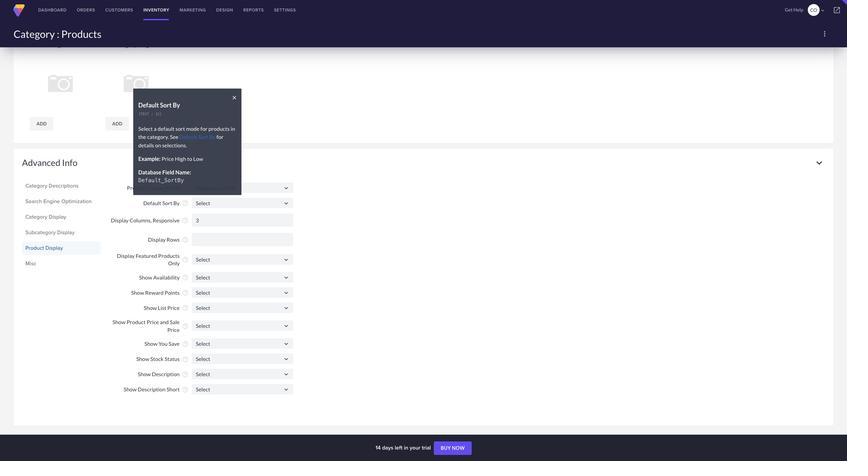Task type: vqa. For each thing, say whether or not it's contained in the screenshot.
THE EDIT for Nav Menu 5
no



Task type: describe. For each thing, give the bounding box(es) containing it.
2 vertical spatial by
[[173, 200, 180, 206]]

banner
[[31, 41, 48, 48]]

show description help_outline
[[138, 371, 189, 378]]

sale
[[170, 319, 180, 325]]

database
[[138, 169, 161, 176]]

subcategory display link
[[25, 227, 98, 238]]

show for show product price and sale price help_outline
[[113, 319, 126, 325]]

select a default sort mode for products in the category. see
[[138, 126, 235, 140]]

category for category images
[[22, 20, 58, 31]]

 for show stock status help_outline
[[283, 356, 290, 363]]

buy now link
[[434, 442, 472, 455]]

field
[[162, 169, 174, 176]]

 for show description help_outline
[[283, 371, 290, 378]]

only
[[168, 260, 180, 267]]

product display link
[[25, 242, 98, 254]]

 for show availability help_outline
[[283, 274, 290, 281]]

for details on selections.
[[138, 134, 224, 149]]

advanced
[[22, 157, 60, 168]]

default sort by [text : 15]
[[138, 102, 180, 116]]

help_outline inside the show reward points help_outline
[[182, 290, 189, 296]]

subcategory for subcategory display
[[25, 229, 56, 236]]

design
[[216, 7, 233, 13]]

now
[[452, 446, 465, 451]]

1 vertical spatial default sort by
[[143, 200, 180, 206]]


[[833, 6, 841, 14]]

help_outline inside the display columns, responsive help_outline
[[182, 217, 189, 224]]

dashboard link
[[33, 0, 72, 20]]

search engine optimization link
[[25, 196, 98, 207]]

category images
[[22, 20, 87, 31]]

display rows help_outline
[[148, 236, 189, 243]]

price inside show list price help_outline
[[167, 305, 180, 311]]

help_outline inside show list price help_outline
[[182, 305, 189, 312]]

category display link
[[25, 211, 98, 223]]

product for product display
[[25, 244, 44, 252]]

descriptions
[[49, 182, 79, 190]]

example: price high to low
[[138, 156, 203, 162]]

description for help_outline
[[152, 371, 180, 378]]

product display
[[25, 244, 63, 252]]

show for show availability help_outline
[[139, 274, 152, 281]]

buy now
[[441, 446, 465, 451]]

help_outline inside show stock status help_outline
[[182, 356, 189, 363]]

sort
[[176, 126, 185, 132]]

a
[[154, 126, 157, 132]]

expand_more for advanced info
[[814, 157, 825, 169]]

14
[[376, 444, 381, 452]]

 for show list price help_outline
[[283, 305, 290, 312]]

display inside category display link
[[49, 213, 66, 221]]

left
[[395, 444, 403, 452]]

default inside default sort by [text : 15]
[[138, 102, 159, 109]]

inventory
[[143, 7, 169, 13]]

show you save help_outline
[[145, 341, 189, 348]]

help_outline inside "show availability help_outline"
[[182, 274, 189, 281]]

your
[[410, 444, 421, 452]]

 for show description short help_outline
[[283, 386, 290, 393]]

product display mode help_outline
[[127, 185, 189, 192]]


[[820, 7, 826, 14]]

products for featured
[[158, 253, 180, 259]]

category : products
[[14, 28, 101, 40]]

columns,
[[130, 217, 152, 224]]

14 days left in your trial
[[376, 444, 432, 452]]

display inside product display link
[[45, 244, 63, 252]]

for inside the for details on selections.
[[217, 134, 224, 140]]

buy
[[441, 446, 451, 451]]

product for product display mode help_outline
[[127, 185, 146, 191]]

get
[[785, 7, 793, 13]]

category.
[[147, 134, 169, 140]]

show for show description help_outline
[[138, 371, 151, 378]]

add link for subcategory
[[106, 117, 129, 130]]

search
[[25, 197, 42, 205]]

example:
[[138, 156, 161, 162]]

and
[[160, 319, 169, 325]]

[text
[[138, 112, 149, 116]]

show availability help_outline
[[139, 274, 189, 281]]

co
[[810, 7, 818, 13]]

display inside the display columns, responsive help_outline
[[111, 217, 129, 224]]

images
[[59, 20, 87, 31]]

default sort by link
[[180, 133, 216, 141]]

high
[[175, 156, 186, 162]]

help_outline inside the product display mode help_outline
[[182, 185, 189, 192]]

availability
[[153, 274, 180, 281]]

price left the high
[[162, 156, 174, 162]]

add link for banner
[[30, 117, 54, 130]]

points
[[165, 290, 180, 296]]

display inside "subcategory display" link
[[57, 229, 75, 236]]

help_outline inside display rows help_outline
[[182, 237, 189, 243]]

to
[[187, 156, 192, 162]]

display inside the product display mode help_outline
[[147, 185, 165, 191]]

price left and
[[147, 319, 159, 325]]

image for banner image
[[49, 41, 64, 48]]

see
[[170, 134, 178, 140]]

category descriptions
[[25, 182, 79, 190]]

products
[[209, 126, 230, 132]]

search engine optimization
[[25, 197, 92, 205]]

 for show product price and sale price help_outline
[[283, 323, 290, 330]]

in inside the select a default sort mode for products in the category. see
[[231, 126, 235, 132]]

the
[[138, 134, 146, 140]]

optimization
[[61, 197, 92, 205]]

0 horizontal spatial :
[[57, 28, 59, 40]]

1 vertical spatial default
[[180, 133, 197, 141]]

default_sortby
[[138, 177, 184, 184]]

show stock status help_outline
[[136, 356, 189, 363]]

description for short
[[138, 386, 166, 393]]

category descriptions link
[[25, 180, 98, 192]]

show for show stock status help_outline
[[136, 356, 149, 362]]

help
[[794, 7, 804, 13]]

 link
[[827, 0, 847, 20]]



Task type: locate. For each thing, give the bounding box(es) containing it.
banner image
[[31, 41, 64, 48]]

expand_more for category images
[[814, 20, 825, 32]]

products inside the display featured products only help_outline
[[158, 253, 180, 259]]

3  from the top
[[283, 256, 290, 263]]

product inside the product display mode help_outline
[[127, 185, 146, 191]]

description down the show description help_outline
[[138, 386, 166, 393]]

show inside "show availability help_outline"
[[139, 274, 152, 281]]

1 vertical spatial products
[[158, 253, 180, 259]]

by down products
[[209, 133, 216, 141]]

default sort by down mode
[[180, 133, 216, 141]]

: left 15]
[[151, 112, 153, 116]]

0 vertical spatial by
[[173, 102, 180, 109]]

help_outline right short
[[182, 386, 189, 393]]

by up sort
[[173, 102, 180, 109]]

2 add link from the left
[[106, 117, 129, 130]]

save
[[169, 341, 180, 347]]

product down database on the top left of page
[[127, 185, 146, 191]]

help_outline inside show description short help_outline
[[182, 386, 189, 393]]

get help
[[785, 7, 804, 13]]

8  from the top
[[283, 341, 290, 348]]

None number field
[[192, 214, 293, 227], [192, 233, 293, 246], [192, 214, 293, 227], [192, 233, 293, 246]]

display left the rows
[[148, 236, 166, 243]]

None text field
[[192, 183, 293, 193], [192, 254, 293, 265], [192, 321, 293, 331], [192, 354, 293, 364], [192, 384, 293, 395], [192, 183, 293, 193], [192, 254, 293, 265], [192, 321, 293, 331], [192, 354, 293, 364], [192, 384, 293, 395]]

1 horizontal spatial add link
[[106, 117, 129, 130]]

products
[[61, 28, 101, 40], [158, 253, 180, 259]]

1 vertical spatial expand_more
[[814, 157, 825, 169]]

show inside show you save help_outline
[[145, 341, 158, 347]]

database field name: default_sortby
[[138, 169, 191, 184]]

6  from the top
[[283, 305, 290, 312]]

10 help_outline from the top
[[182, 341, 189, 348]]

2 help_outline from the top
[[182, 200, 189, 207]]

select
[[138, 126, 153, 132]]

category for category descriptions
[[25, 182, 47, 190]]

help_outline right only
[[182, 257, 189, 263]]

description inside show description short help_outline
[[138, 386, 166, 393]]

3 help_outline from the top
[[182, 217, 189, 224]]

15]
[[155, 112, 162, 116]]

default down mode
[[180, 133, 197, 141]]

product left and
[[127, 319, 146, 325]]

None text field
[[192, 198, 293, 208], [192, 272, 293, 283], [192, 287, 293, 298], [192, 303, 293, 313], [192, 339, 293, 349], [192, 369, 293, 379], [192, 198, 293, 208], [192, 272, 293, 283], [192, 287, 293, 298], [192, 303, 293, 313], [192, 339, 293, 349], [192, 369, 293, 379]]

1 help_outline from the top
[[182, 185, 189, 192]]

show inside the show reward points help_outline
[[131, 290, 144, 296]]

 for product display mode help_outline
[[283, 185, 290, 192]]

settings
[[274, 7, 296, 13]]

days
[[382, 444, 394, 452]]

responsive
[[153, 217, 180, 224]]

display down category display link
[[57, 229, 75, 236]]

help_outline down show stock status help_outline
[[182, 371, 189, 378]]

selections.
[[162, 142, 187, 149]]


[[283, 185, 290, 192], [283, 200, 290, 207], [283, 256, 290, 263], [283, 274, 290, 281], [283, 289, 290, 297], [283, 305, 290, 312], [283, 323, 290, 330], [283, 341, 290, 348], [283, 356, 290, 363], [283, 371, 290, 378], [283, 386, 290, 393]]

0 vertical spatial products
[[61, 28, 101, 40]]

1 horizontal spatial subcategory
[[107, 41, 136, 48]]

show inside show product price and sale price help_outline
[[113, 319, 126, 325]]

help_outline inside show product price and sale price help_outline
[[182, 323, 189, 330]]

help_outline inside show you save help_outline
[[182, 341, 189, 348]]

status
[[165, 356, 180, 362]]

product up misc
[[25, 244, 44, 252]]

11  from the top
[[283, 386, 290, 393]]

1  from the top
[[283, 185, 290, 192]]

1 add link from the left
[[30, 117, 54, 130]]

sort inside default sort by [text : 15]
[[160, 102, 172, 109]]

show for show description short help_outline
[[124, 386, 137, 393]]

low
[[193, 156, 203, 162]]

image
[[49, 41, 64, 48], [137, 41, 152, 48]]

1 vertical spatial description
[[138, 386, 166, 393]]

5 help_outline from the top
[[182, 257, 189, 263]]

help_outline right the rows
[[182, 237, 189, 243]]

1 expand_more from the top
[[814, 20, 825, 32]]

1 horizontal spatial :
[[151, 112, 153, 116]]

0 horizontal spatial add
[[37, 121, 47, 126]]

2 vertical spatial sort
[[162, 200, 172, 206]]

0 horizontal spatial products
[[61, 28, 101, 40]]

show
[[139, 274, 152, 281], [131, 290, 144, 296], [144, 305, 157, 311], [113, 319, 126, 325], [145, 341, 158, 347], [136, 356, 149, 362], [138, 371, 151, 378], [124, 386, 137, 393]]

0 horizontal spatial image
[[49, 41, 64, 48]]

13 help_outline from the top
[[182, 386, 189, 393]]

show inside show list price help_outline
[[144, 305, 157, 311]]

marketing
[[180, 7, 206, 13]]

display featured products only help_outline
[[117, 253, 189, 267]]

0 vertical spatial :
[[57, 28, 59, 40]]

details
[[138, 142, 154, 149]]

product
[[127, 185, 146, 191], [25, 244, 44, 252], [127, 319, 146, 325]]

display
[[147, 185, 165, 191], [49, 213, 66, 221], [111, 217, 129, 224], [57, 229, 75, 236], [148, 236, 166, 243], [45, 244, 63, 252], [117, 253, 135, 259]]

more_vert
[[821, 30, 829, 38]]

1 vertical spatial :
[[151, 112, 153, 116]]

for
[[200, 126, 208, 132], [217, 134, 224, 140]]

help_outline right "points"
[[182, 290, 189, 296]]

show product price and sale price help_outline
[[113, 319, 189, 333]]

0 vertical spatial description
[[152, 371, 180, 378]]

misc link
[[25, 258, 98, 269]]

5  from the top
[[283, 289, 290, 297]]

0 vertical spatial sort
[[160, 102, 172, 109]]

by
[[173, 102, 180, 109], [209, 133, 216, 141], [173, 200, 180, 206]]

show for show list price help_outline
[[144, 305, 157, 311]]

7 help_outline from the top
[[182, 290, 189, 296]]

products up only
[[158, 253, 180, 259]]

price right list
[[167, 305, 180, 311]]

0 vertical spatial subcategory
[[107, 41, 136, 48]]

help_outline right save
[[182, 341, 189, 348]]

1 horizontal spatial image
[[137, 41, 152, 48]]

category for category : products
[[14, 28, 55, 40]]

display left columns,
[[111, 217, 129, 224]]

2  from the top
[[283, 200, 290, 207]]

0 horizontal spatial in
[[231, 126, 235, 132]]

misc
[[25, 260, 36, 267]]

1 horizontal spatial add
[[112, 121, 123, 126]]

show reward points help_outline
[[131, 290, 189, 296]]

show inside show description short help_outline
[[124, 386, 137, 393]]

for inside the select a default sort mode for products in the category. see
[[200, 126, 208, 132]]

1 horizontal spatial for
[[217, 134, 224, 140]]

image for subcategory image
[[137, 41, 152, 48]]

2 image from the left
[[137, 41, 152, 48]]

engine
[[43, 197, 60, 205]]

0 vertical spatial default sort by
[[180, 133, 216, 141]]

customers
[[105, 7, 133, 13]]

category for category display
[[25, 213, 47, 221]]

7  from the top
[[283, 323, 290, 330]]

display columns, responsive help_outline
[[111, 217, 189, 224]]

orders
[[77, 7, 95, 13]]

co 
[[810, 7, 826, 14]]

add for banner
[[37, 121, 47, 126]]

trial
[[422, 444, 431, 452]]

description inside the show description help_outline
[[152, 371, 180, 378]]

help_outline right the "responsive"
[[182, 217, 189, 224]]

default down the product display mode help_outline
[[143, 200, 161, 206]]

0 vertical spatial in
[[231, 126, 235, 132]]

: up banner image
[[57, 28, 59, 40]]

0 vertical spatial for
[[200, 126, 208, 132]]

default
[[138, 102, 159, 109], [180, 133, 197, 141], [143, 200, 161, 206]]

1 horizontal spatial products
[[158, 253, 180, 259]]

name:
[[175, 169, 191, 176]]

0 horizontal spatial add link
[[30, 117, 54, 130]]

help_outline right status
[[182, 356, 189, 363]]

2 vertical spatial default
[[143, 200, 161, 206]]

1 add from the left
[[37, 121, 47, 126]]

category display
[[25, 213, 66, 221]]

show inside show stock status help_outline
[[136, 356, 149, 362]]

add link
[[30, 117, 54, 130], [106, 117, 129, 130]]

0 vertical spatial default
[[138, 102, 159, 109]]

show for show reward points help_outline
[[131, 290, 144, 296]]

add for subcategory
[[112, 121, 123, 126]]

product inside show product price and sale price help_outline
[[127, 319, 146, 325]]

1 vertical spatial sort
[[198, 133, 208, 141]]

1 vertical spatial for
[[217, 134, 224, 140]]

1 vertical spatial in
[[404, 444, 408, 452]]

price
[[162, 156, 174, 162], [167, 305, 180, 311], [147, 319, 159, 325], [167, 327, 180, 333]]

reward
[[145, 290, 164, 296]]

help_outline inside the show description help_outline
[[182, 371, 189, 378]]

 for display featured products only help_outline
[[283, 256, 290, 263]]

1 vertical spatial subcategory
[[25, 229, 56, 236]]

products for :
[[61, 28, 101, 40]]

you
[[159, 341, 168, 347]]

by inside default sort by [text : 15]
[[173, 102, 180, 109]]

subcategory image
[[107, 41, 152, 48]]

category
[[22, 20, 58, 31], [14, 28, 55, 40], [25, 182, 47, 190], [25, 213, 47, 221]]

default up [text
[[138, 102, 159, 109]]

sort
[[160, 102, 172, 109], [198, 133, 208, 141], [162, 200, 172, 206]]

0 vertical spatial product
[[127, 185, 146, 191]]

2 add from the left
[[112, 121, 123, 126]]

expand_more
[[814, 20, 825, 32], [814, 157, 825, 169]]

1 vertical spatial by
[[209, 133, 216, 141]]

 for show reward points help_outline
[[283, 289, 290, 297]]

11 help_outline from the top
[[182, 356, 189, 363]]

display down subcategory display
[[45, 244, 63, 252]]

help_outline down name:
[[182, 200, 189, 207]]

default sort by
[[180, 133, 216, 141], [143, 200, 180, 206]]

show list price help_outline
[[144, 305, 189, 312]]

list
[[158, 305, 166, 311]]

4  from the top
[[283, 274, 290, 281]]

:
[[57, 28, 59, 40], [151, 112, 153, 116]]

display down search engine optimization on the left of page
[[49, 213, 66, 221]]

info
[[62, 157, 78, 168]]

in right products
[[231, 126, 235, 132]]

display down default_sortby at top
[[147, 185, 165, 191]]

9 help_outline from the top
[[182, 323, 189, 330]]

8 help_outline from the top
[[182, 305, 189, 312]]

for up default sort by link
[[200, 126, 208, 132]]

9  from the top
[[283, 356, 290, 363]]

default
[[158, 126, 175, 132]]

mode
[[186, 126, 199, 132]]

featured
[[136, 253, 157, 259]]

default sort by down the product display mode help_outline
[[143, 200, 180, 206]]

1 horizontal spatial in
[[404, 444, 408, 452]]

show for show you save help_outline
[[145, 341, 158, 347]]

on
[[155, 142, 161, 149]]

1 vertical spatial product
[[25, 244, 44, 252]]

more_vert button
[[818, 27, 832, 41]]

2 vertical spatial product
[[127, 319, 146, 325]]

dashboard
[[38, 7, 67, 13]]

help_outline right list
[[182, 305, 189, 312]]

0 horizontal spatial for
[[200, 126, 208, 132]]

display left featured
[[117, 253, 135, 259]]

subcategory for subcategory image
[[107, 41, 136, 48]]

show description short help_outline
[[124, 386, 189, 393]]

display inside the display featured products only help_outline
[[117, 253, 135, 259]]

description down show stock status help_outline
[[152, 371, 180, 378]]

 for show you save help_outline
[[283, 341, 290, 348]]

for down products
[[217, 134, 224, 140]]

reports
[[243, 7, 264, 13]]

show inside the show description help_outline
[[138, 371, 151, 378]]

products down orders
[[61, 28, 101, 40]]

by down mode
[[173, 200, 180, 206]]

help_outline inside the display featured products only help_outline
[[182, 257, 189, 263]]

0 vertical spatial expand_more
[[814, 20, 825, 32]]

12 help_outline from the top
[[182, 371, 189, 378]]

10  from the top
[[283, 371, 290, 378]]

4 help_outline from the top
[[182, 237, 189, 243]]

short
[[167, 386, 180, 393]]

mode
[[166, 185, 180, 191]]

help_outline right sale
[[182, 323, 189, 330]]

price down sale
[[167, 327, 180, 333]]

6 help_outline from the top
[[182, 274, 189, 281]]

: inside default sort by [text : 15]
[[151, 112, 153, 116]]

help_outline right mode
[[182, 185, 189, 192]]

in right left
[[404, 444, 408, 452]]

help_outline right availability
[[182, 274, 189, 281]]

rows
[[167, 236, 180, 243]]

0 horizontal spatial subcategory
[[25, 229, 56, 236]]

advanced info
[[22, 157, 78, 168]]

stock
[[150, 356, 164, 362]]

1 image from the left
[[49, 41, 64, 48]]

2 expand_more from the top
[[814, 157, 825, 169]]

display inside display rows help_outline
[[148, 236, 166, 243]]



